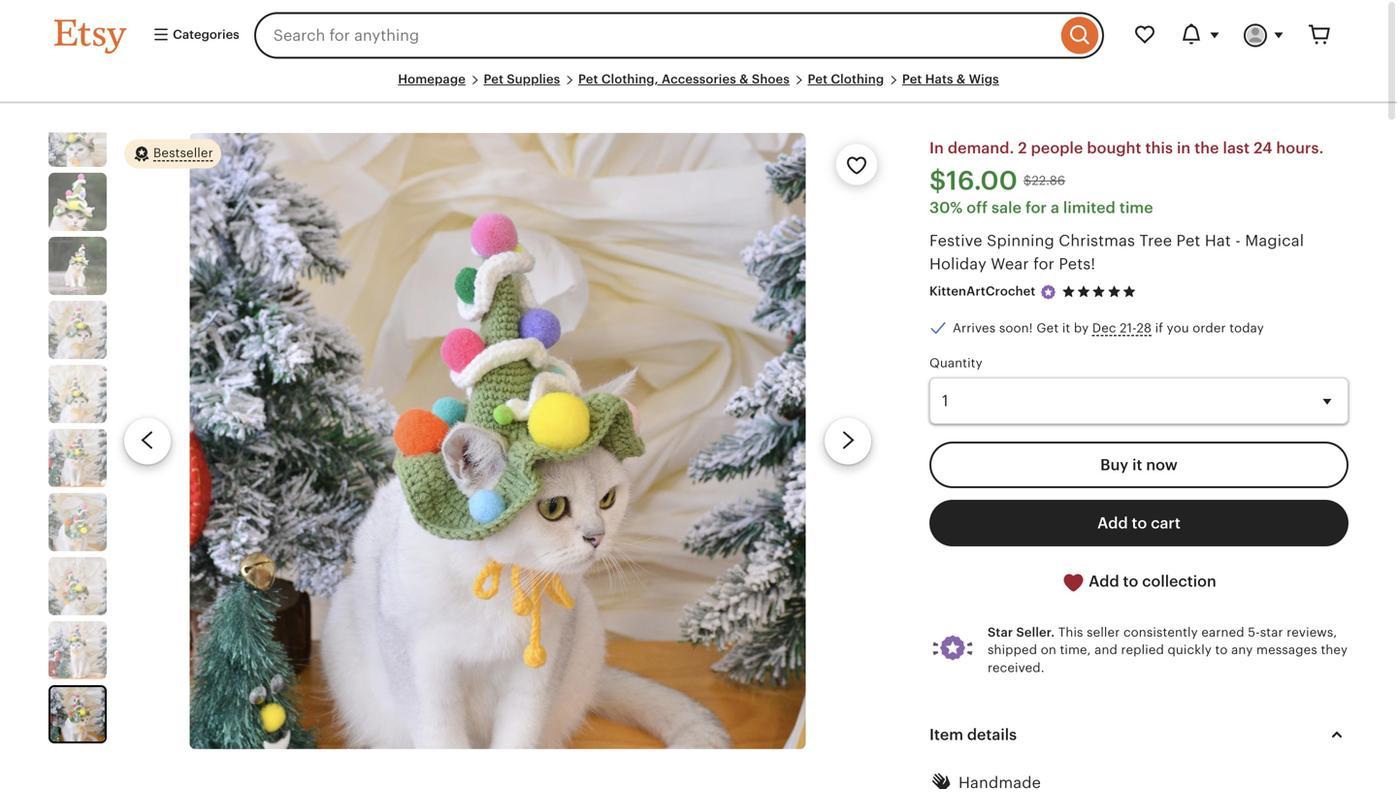 Task type: vqa. For each thing, say whether or not it's contained in the screenshot.
14th Tab from the bottom of the SECTIONS tab list
no



Task type: locate. For each thing, give the bounding box(es) containing it.
1 vertical spatial add
[[1089, 572, 1120, 590]]

pet left the hat
[[1177, 231, 1201, 249]]

people
[[1031, 139, 1084, 156]]

arrives soon! get it by dec 21-28 if you order today
[[953, 320, 1265, 335]]

30% off sale for a limited time
[[930, 198, 1154, 216]]

festive
[[930, 231, 983, 249]]

to
[[1132, 514, 1148, 532], [1124, 572, 1139, 590], [1216, 642, 1228, 657]]

kittenartcrochet
[[930, 284, 1036, 298]]

0 horizontal spatial &
[[740, 71, 749, 86]]

pets!
[[1059, 255, 1096, 272]]

clothing,
[[602, 71, 659, 86]]

christmas
[[1059, 231, 1136, 249]]

to down earned
[[1216, 642, 1228, 657]]

to for cart
[[1132, 514, 1148, 532]]

festive spinning christmas tree pet hat magical holiday wear image 6 image
[[49, 429, 107, 487]]

received.
[[988, 660, 1045, 674]]

pet hats & wigs
[[903, 71, 1000, 86]]

bought
[[1087, 139, 1142, 156]]

hat
[[1205, 231, 1232, 249]]

earned
[[1202, 625, 1245, 639]]

2 & from the left
[[957, 71, 966, 86]]

pet clothing, accessories & shoes
[[578, 71, 790, 86]]

2 vertical spatial to
[[1216, 642, 1228, 657]]

0 vertical spatial add
[[1098, 514, 1128, 532]]

to left the cart
[[1132, 514, 1148, 532]]

replied
[[1122, 642, 1165, 657]]

to inside this seller consistently earned 5-star reviews, shipped on time, and replied quickly to any messages they received.
[[1216, 642, 1228, 657]]

pet for pet clothing
[[808, 71, 828, 86]]

pet supplies
[[484, 71, 560, 86]]

pet inside the festive spinning christmas tree pet hat - magical holiday wear for pets!
[[1177, 231, 1201, 249]]

for up the star_seller icon
[[1034, 255, 1055, 272]]

& left 'shoes'
[[740, 71, 749, 86]]

pet
[[484, 71, 504, 86], [578, 71, 598, 86], [808, 71, 828, 86], [903, 71, 922, 86], [1177, 231, 1201, 249]]

shoes
[[752, 71, 790, 86]]

1 vertical spatial it
[[1133, 456, 1143, 473]]

1 horizontal spatial it
[[1133, 456, 1143, 473]]

it
[[1063, 320, 1071, 335], [1133, 456, 1143, 473]]

for left a at the right top of the page
[[1026, 198, 1047, 216]]

wigs
[[969, 71, 1000, 86]]

pet for pet hats & wigs
[[903, 71, 922, 86]]

clothing
[[831, 71, 884, 86]]

pet left clothing,
[[578, 71, 598, 86]]

$16.00 $22.86
[[930, 165, 1066, 195]]

if
[[1156, 320, 1164, 335]]

time
[[1120, 198, 1154, 216]]

menu bar containing homepage
[[54, 70, 1343, 103]]

add to collection
[[1085, 572, 1217, 590]]

quickly
[[1168, 642, 1212, 657]]

buy
[[1101, 456, 1129, 473]]

seller.
[[1017, 625, 1055, 639]]

festive spinning christmas tree pet hat magical holiday wear image 5 image
[[49, 365, 107, 423]]

for
[[1026, 198, 1047, 216], [1034, 255, 1055, 272]]

it right buy
[[1133, 456, 1143, 473]]

it left by
[[1063, 320, 1071, 335]]

& right hats
[[957, 71, 966, 86]]

pet supplies link
[[484, 71, 560, 86]]

none search field inside the categories banner
[[254, 12, 1105, 58]]

categories banner
[[19, 0, 1378, 70]]

arrives
[[953, 320, 996, 335]]

off
[[967, 198, 988, 216]]

festive spinning christmas tree pet hat magical holiday wear image 3 image
[[49, 237, 107, 295]]

wear
[[991, 255, 1030, 272]]

in demand. 2 people bought this in the last 24 hours.
[[930, 139, 1324, 156]]

pet left hats
[[903, 71, 922, 86]]

holiday
[[930, 255, 987, 272]]

kittenartcrochet link
[[930, 284, 1036, 298]]

1 horizontal spatial &
[[957, 71, 966, 86]]

supplies
[[507, 71, 560, 86]]

pet left the 'supplies' on the top left of the page
[[484, 71, 504, 86]]

&
[[740, 71, 749, 86], [957, 71, 966, 86]]

0 vertical spatial to
[[1132, 514, 1148, 532]]

menu bar
[[54, 70, 1343, 103]]

add
[[1098, 514, 1128, 532], [1089, 572, 1120, 590]]

festive spinning christmas tree pet hat magical holiday wear image 4 image
[[49, 301, 107, 359]]

today
[[1230, 320, 1265, 335]]

you
[[1167, 320, 1190, 335]]

None search field
[[254, 12, 1105, 58]]

order
[[1193, 320, 1227, 335]]

1 vertical spatial to
[[1124, 572, 1139, 590]]

pet left the clothing
[[808, 71, 828, 86]]

add inside add to collection button
[[1089, 572, 1120, 590]]

add inside add to cart button
[[1098, 514, 1128, 532]]

1 vertical spatial for
[[1034, 255, 1055, 272]]

0 horizontal spatial it
[[1063, 320, 1071, 335]]

2
[[1018, 139, 1028, 156]]

consistently
[[1124, 625, 1198, 639]]

pet for pet clothing, accessories & shoes
[[578, 71, 598, 86]]

Search for anything text field
[[254, 12, 1057, 58]]

add left the cart
[[1098, 514, 1128, 532]]

5-
[[1248, 625, 1261, 639]]

add up seller
[[1089, 572, 1120, 590]]

to left collection
[[1124, 572, 1139, 590]]

festive spinning christmas tree pet hat magical holiday wear image 10 image
[[190, 132, 806, 749], [50, 687, 105, 741]]

and
[[1095, 642, 1118, 657]]



Task type: describe. For each thing, give the bounding box(es) containing it.
details
[[968, 726, 1017, 743]]

add to cart
[[1098, 514, 1181, 532]]

add to cart button
[[930, 500, 1349, 546]]

$22.86
[[1024, 173, 1066, 187]]

spinning
[[987, 231, 1055, 249]]

star_seller image
[[1040, 283, 1057, 300]]

buy it now
[[1101, 456, 1178, 473]]

collection
[[1143, 572, 1217, 590]]

bestseller button
[[124, 138, 221, 169]]

buy it now button
[[930, 441, 1349, 488]]

homepage
[[398, 71, 466, 86]]

they
[[1321, 642, 1348, 657]]

add for add to cart
[[1098, 514, 1128, 532]]

item details
[[930, 726, 1017, 743]]

this
[[1059, 625, 1084, 639]]

demand.
[[948, 139, 1015, 156]]

festive spinning christmas tree pet hat magical holiday wear image 9 image
[[49, 621, 107, 679]]

item
[[930, 726, 964, 743]]

this seller consistently earned 5-star reviews, shipped on time, and replied quickly to any messages they received.
[[988, 625, 1348, 674]]

now
[[1147, 456, 1178, 473]]

festive spinning christmas tree pet hat magical holiday wear image 7 image
[[49, 493, 107, 551]]

star
[[1261, 625, 1284, 639]]

by
[[1074, 320, 1089, 335]]

for inside the festive spinning christmas tree pet hat - magical holiday wear for pets!
[[1034, 255, 1055, 272]]

last
[[1224, 139, 1250, 156]]

shipped
[[988, 642, 1038, 657]]

0 vertical spatial it
[[1063, 320, 1071, 335]]

reviews,
[[1287, 625, 1338, 639]]

hours.
[[1277, 139, 1324, 156]]

to for collection
[[1124, 572, 1139, 590]]

it inside button
[[1133, 456, 1143, 473]]

24
[[1254, 139, 1273, 156]]

pet for pet supplies
[[484, 71, 504, 86]]

add for add to collection
[[1089, 572, 1120, 590]]

festive spinning christmas tree pet hat magical holiday wear green image
[[49, 172, 107, 231]]

pet hats & wigs link
[[903, 71, 1000, 86]]

categories button
[[138, 17, 248, 52]]

soon! get
[[1000, 320, 1059, 335]]

star
[[988, 625, 1014, 639]]

add to collection button
[[930, 558, 1349, 606]]

cart
[[1151, 514, 1181, 532]]

on
[[1041, 642, 1057, 657]]

-
[[1236, 231, 1241, 249]]

30%
[[930, 198, 963, 216]]

$16.00
[[930, 165, 1018, 195]]

the
[[1195, 139, 1220, 156]]

dec
[[1093, 320, 1117, 335]]

in
[[930, 139, 944, 156]]

star seller.
[[988, 625, 1055, 639]]

21-
[[1120, 320, 1137, 335]]

a
[[1051, 198, 1060, 216]]

homepage link
[[398, 71, 466, 86]]

festive spinning christmas tree pet hat - magical holiday wear for pets!
[[930, 231, 1305, 272]]

messages
[[1257, 642, 1318, 657]]

pet clothing
[[808, 71, 884, 86]]

categories
[[170, 27, 240, 41]]

accessories
[[662, 71, 737, 86]]

28
[[1137, 320, 1152, 335]]

this
[[1146, 139, 1173, 156]]

bestseller
[[153, 145, 213, 160]]

0 horizontal spatial festive spinning christmas tree pet hat magical holiday wear image 10 image
[[50, 687, 105, 741]]

quantity
[[930, 355, 983, 370]]

pet clothing, accessories & shoes link
[[578, 71, 790, 86]]

any
[[1232, 642, 1254, 657]]

seller
[[1087, 625, 1120, 639]]

item details button
[[912, 711, 1367, 758]]

magical
[[1246, 231, 1305, 249]]

limited
[[1064, 198, 1116, 216]]

festive spinning christmas tree pet hat magical holiday wear image 1 image
[[49, 108, 107, 167]]

in
[[1177, 139, 1191, 156]]

tree
[[1140, 231, 1173, 249]]

0 vertical spatial for
[[1026, 198, 1047, 216]]

1 & from the left
[[740, 71, 749, 86]]

pet clothing link
[[808, 71, 884, 86]]

sale
[[992, 198, 1022, 216]]

time,
[[1060, 642, 1092, 657]]

1 horizontal spatial festive spinning christmas tree pet hat magical holiday wear image 10 image
[[190, 132, 806, 749]]

festive spinning christmas tree pet hat magical holiday wear image 8 image
[[49, 557, 107, 615]]

hats
[[926, 71, 954, 86]]



